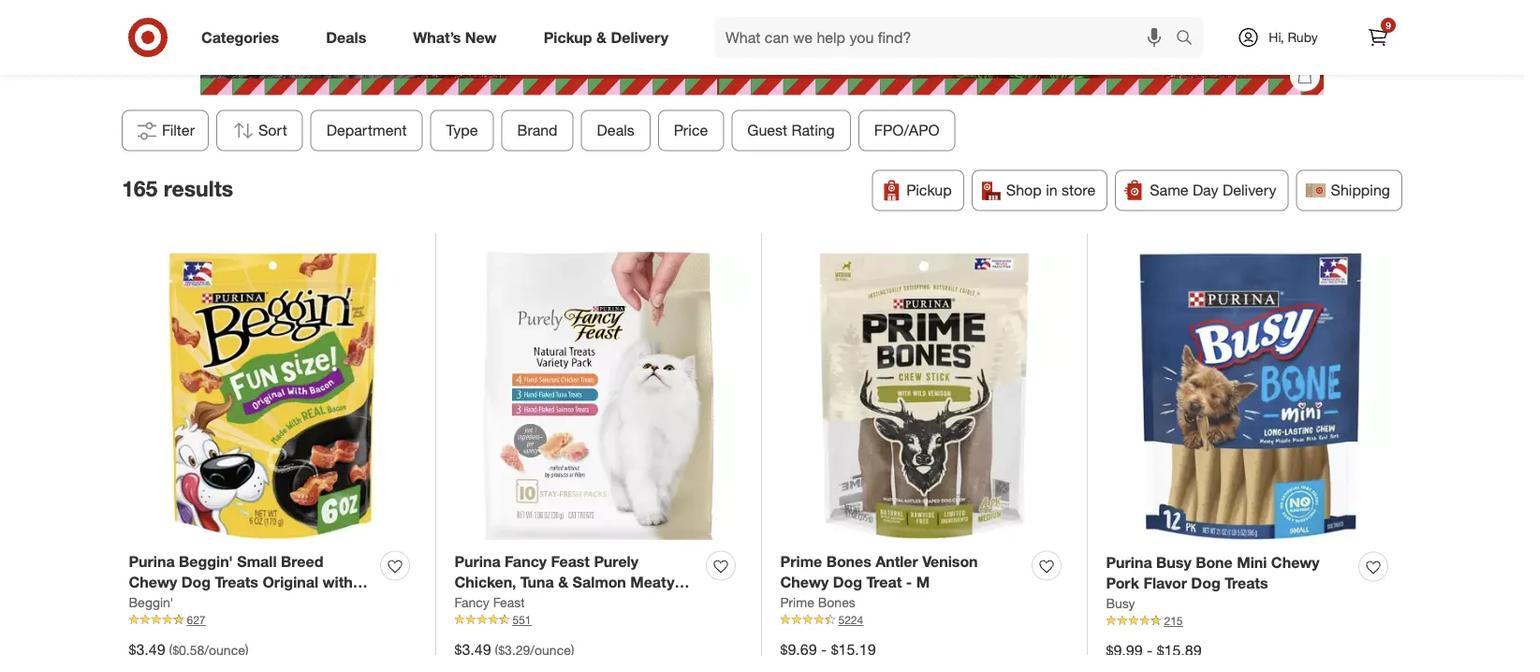 Task type: vqa. For each thing, say whether or not it's contained in the screenshot.
Fancy Feast link
yes



Task type: describe. For each thing, give the bounding box(es) containing it.
551
[[513, 613, 532, 628]]

shop
[[1007, 181, 1042, 199]]

fancy feast link
[[455, 594, 525, 613]]

- inside purina fancy feast purely chicken, tuna & salmon meaty cat treats - 1.06oz/10ct variety pack
[[531, 595, 537, 613]]

what's
[[413, 28, 461, 46]]

brand
[[518, 121, 558, 139]]

5224 link
[[781, 613, 1069, 629]]

purina for purina busy bone mini chewy pork flavor dog treats
[[1107, 553, 1153, 572]]

feast inside purina fancy feast purely chicken, tuna & salmon meaty cat treats - 1.06oz/10ct variety pack
[[551, 552, 590, 571]]

9 link
[[1358, 17, 1399, 58]]

627 link
[[129, 613, 417, 629]]

same day delivery button
[[1116, 170, 1289, 211]]

215 link
[[1107, 613, 1396, 630]]

guest rating button
[[732, 110, 851, 151]]

prime bones antler venison chewy dog treat - m link
[[781, 551, 1025, 594]]

hi,
[[1269, 29, 1285, 45]]

beggin' inside the purina beggin' small breed chewy dog treats original with bacon - 6oz
[[179, 552, 233, 571]]

beggin' link
[[129, 594, 174, 613]]

1 vertical spatial feast
[[493, 595, 525, 611]]

department
[[327, 121, 407, 139]]

shop in store button
[[972, 170, 1108, 211]]

brand button
[[502, 110, 574, 151]]

627
[[187, 613, 206, 628]]

venison
[[923, 552, 978, 571]]

chewy for prime bones antler venison chewy dog treat - m
[[781, 574, 829, 592]]

purina beggin' small breed chewy dog treats original with bacon - 6oz
[[129, 552, 353, 613]]

what's new
[[413, 28, 497, 46]]

0 vertical spatial &
[[597, 28, 607, 46]]

bacon
[[129, 595, 174, 613]]

6oz
[[189, 595, 214, 613]]

1 vertical spatial fancy
[[455, 595, 490, 611]]

prime bones link
[[781, 594, 856, 613]]

prime bones antler venison chewy dog treat - m
[[781, 552, 978, 592]]

hi, ruby
[[1269, 29, 1318, 45]]

flavor
[[1144, 575, 1188, 593]]

bone
[[1196, 553, 1233, 572]]

m
[[917, 574, 930, 592]]

meaty
[[631, 574, 675, 592]]

new
[[465, 28, 497, 46]]

& inside purina fancy feast purely chicken, tuna & salmon meaty cat treats - 1.06oz/10ct variety pack
[[558, 574, 569, 592]]

shop in store
[[1007, 181, 1096, 199]]

chewy for purina beggin' small breed chewy dog treats original with bacon - 6oz
[[129, 574, 177, 592]]

deals for deals button
[[597, 121, 635, 139]]

1.06oz/10ct
[[542, 595, 624, 613]]

shipping
[[1331, 181, 1391, 199]]

bones for prime bones
[[818, 595, 856, 611]]

mini
[[1237, 553, 1268, 572]]

sort
[[259, 121, 287, 139]]

search
[[1168, 30, 1213, 48]]

store
[[1062, 181, 1096, 199]]

purina fancy feast purely chicken, tuna & salmon meaty cat treats - 1.06oz/10ct variety pack link
[[455, 551, 699, 635]]

165 results
[[122, 175, 233, 201]]

- inside the purina beggin' small breed chewy dog treats original with bacon - 6oz
[[178, 595, 185, 613]]

filter
[[162, 121, 195, 139]]

tuna
[[521, 574, 554, 592]]

chicken,
[[455, 574, 516, 592]]

fancy inside purina fancy feast purely chicken, tuna & salmon meaty cat treats - 1.06oz/10ct variety pack
[[505, 552, 547, 571]]

pickup for pickup & delivery
[[544, 28, 592, 46]]

prime bones
[[781, 595, 856, 611]]

purina busy bone mini chewy pork flavor dog treats
[[1107, 553, 1320, 593]]

treats inside "purina busy bone mini chewy pork flavor dog treats"
[[1225, 575, 1269, 593]]

busy link
[[1107, 595, 1136, 613]]

purely
[[594, 552, 639, 571]]

in
[[1046, 181, 1058, 199]]

department button
[[311, 110, 423, 151]]

delivery for same day delivery
[[1223, 181, 1277, 199]]

purina busy bone mini chewy pork flavor dog treats link
[[1107, 552, 1352, 595]]

fpo/apo button
[[859, 110, 956, 151]]

breed
[[281, 552, 324, 571]]

chewy for purina busy bone mini chewy pork flavor dog treats
[[1272, 553, 1320, 572]]

dog for treats
[[181, 574, 211, 592]]

shipping button
[[1297, 170, 1403, 211]]

pickup for pickup
[[907, 181, 952, 199]]



Task type: locate. For each thing, give the bounding box(es) containing it.
same
[[1150, 181, 1189, 199]]

delivery
[[611, 28, 669, 46], [1223, 181, 1277, 199]]

0 horizontal spatial busy
[[1107, 596, 1136, 612]]

deals inside button
[[597, 121, 635, 139]]

delivery inside button
[[1223, 181, 1277, 199]]

- left '6oz'
[[178, 595, 185, 613]]

busy up flavor
[[1157, 553, 1192, 572]]

0 vertical spatial pickup
[[544, 28, 592, 46]]

pork
[[1107, 575, 1140, 593]]

purina busy bone mini chewy pork flavor dog treats image
[[1107, 252, 1396, 541], [1107, 252, 1396, 541]]

215
[[1165, 614, 1183, 628]]

filter button
[[122, 110, 209, 151]]

chewy right mini
[[1272, 553, 1320, 572]]

pickup & delivery
[[544, 28, 669, 46]]

chewy inside the purina beggin' small breed chewy dog treats original with bacon - 6oz
[[129, 574, 177, 592]]

with
[[323, 574, 353, 592]]

0 vertical spatial bones
[[827, 552, 872, 571]]

2 horizontal spatial purina
[[1107, 553, 1153, 572]]

price button
[[658, 110, 724, 151]]

purina up the "chicken,"
[[455, 552, 501, 571]]

bones
[[827, 552, 872, 571], [818, 595, 856, 611]]

treat
[[867, 574, 902, 592]]

what's new link
[[397, 17, 520, 58]]

treats down mini
[[1225, 575, 1269, 593]]

beggin' left '6oz'
[[129, 595, 174, 611]]

bones inside prime bones antler venison chewy dog treat - m
[[827, 552, 872, 571]]

1 horizontal spatial chewy
[[781, 574, 829, 592]]

chewy up beggin' link
[[129, 574, 177, 592]]

0 vertical spatial busy
[[1157, 553, 1192, 572]]

dog down 'bone'
[[1192, 575, 1221, 593]]

beggin'
[[179, 552, 233, 571], [129, 595, 174, 611]]

pickup button
[[872, 170, 964, 211]]

1 vertical spatial pickup
[[907, 181, 952, 199]]

delivery for pickup & delivery
[[611, 28, 669, 46]]

purina inside purina fancy feast purely chicken, tuna & salmon meaty cat treats - 1.06oz/10ct variety pack
[[455, 552, 501, 571]]

dog inside prime bones antler venison chewy dog treat - m
[[833, 574, 863, 592]]

1 horizontal spatial pickup
[[907, 181, 952, 199]]

chewy inside "purina busy bone mini chewy pork flavor dog treats"
[[1272, 553, 1320, 572]]

551 link
[[455, 613, 743, 629]]

0 horizontal spatial &
[[558, 574, 569, 592]]

prime
[[781, 552, 823, 571], [781, 595, 815, 611]]

deals left what's
[[326, 28, 366, 46]]

- down tuna
[[531, 595, 537, 613]]

purina for purina fancy feast purely chicken, tuna & salmon meaty cat treats - 1.06oz/10ct variety pack
[[455, 552, 501, 571]]

pickup down the fpo/apo button
[[907, 181, 952, 199]]

pickup
[[544, 28, 592, 46], [907, 181, 952, 199]]

dog up prime bones
[[833, 574, 863, 592]]

pickup inside 'button'
[[907, 181, 952, 199]]

deals left price
[[597, 121, 635, 139]]

-
[[906, 574, 913, 592], [178, 595, 185, 613], [531, 595, 537, 613]]

1 horizontal spatial busy
[[1157, 553, 1192, 572]]

purina inside "purina busy bone mini chewy pork flavor dog treats"
[[1107, 553, 1153, 572]]

prime up prime bones
[[781, 552, 823, 571]]

chewy inside prime bones antler venison chewy dog treat - m
[[781, 574, 829, 592]]

5224
[[839, 613, 864, 628]]

0 horizontal spatial chewy
[[129, 574, 177, 592]]

bones for prime bones antler venison chewy dog treat - m
[[827, 552, 872, 571]]

0 horizontal spatial treats
[[215, 574, 258, 592]]

beggin' up '6oz'
[[179, 552, 233, 571]]

purina up pork
[[1107, 553, 1153, 572]]

1 prime from the top
[[781, 552, 823, 571]]

1 vertical spatial prime
[[781, 595, 815, 611]]

1 horizontal spatial feast
[[551, 552, 590, 571]]

0 horizontal spatial feast
[[493, 595, 525, 611]]

purina beggin' small breed chewy dog treats original with bacon - 6oz image
[[129, 252, 417, 540], [129, 252, 417, 540]]

sort button
[[216, 110, 303, 151]]

guest rating
[[748, 121, 835, 139]]

treats
[[215, 574, 258, 592], [1225, 575, 1269, 593], [484, 595, 527, 613]]

dog inside the purina beggin' small breed chewy dog treats original with bacon - 6oz
[[181, 574, 211, 592]]

deals button
[[581, 110, 651, 151]]

0 horizontal spatial pickup
[[544, 28, 592, 46]]

treats inside purina fancy feast purely chicken, tuna & salmon meaty cat treats - 1.06oz/10ct variety pack
[[484, 595, 527, 613]]

1 horizontal spatial -
[[531, 595, 537, 613]]

dog
[[181, 574, 211, 592], [833, 574, 863, 592], [1192, 575, 1221, 593]]

1 vertical spatial busy
[[1107, 596, 1136, 612]]

dog inside "purina busy bone mini chewy pork flavor dog treats"
[[1192, 575, 1221, 593]]

1 vertical spatial &
[[558, 574, 569, 592]]

busy down pork
[[1107, 596, 1136, 612]]

1 horizontal spatial dog
[[833, 574, 863, 592]]

fancy feast
[[455, 595, 525, 611]]

results
[[164, 175, 233, 201]]

deals
[[326, 28, 366, 46], [597, 121, 635, 139]]

pickup right new
[[544, 28, 592, 46]]

fancy up pack
[[455, 595, 490, 611]]

feast up 551
[[493, 595, 525, 611]]

2 prime from the top
[[781, 595, 815, 611]]

busy
[[1157, 553, 1192, 572], [1107, 596, 1136, 612]]

treats down the "chicken,"
[[484, 595, 527, 613]]

bones up 5224
[[818, 595, 856, 611]]

1 vertical spatial bones
[[818, 595, 856, 611]]

prime down prime bones antler venison chewy dog treat - m
[[781, 595, 815, 611]]

0 vertical spatial prime
[[781, 552, 823, 571]]

dog for treat
[[833, 574, 863, 592]]

same day delivery
[[1150, 181, 1277, 199]]

fancy up tuna
[[505, 552, 547, 571]]

deals for the deals link
[[326, 28, 366, 46]]

purina inside the purina beggin' small breed chewy dog treats original with bacon - 6oz
[[129, 552, 175, 571]]

1 vertical spatial beggin'
[[129, 595, 174, 611]]

0 vertical spatial beggin'
[[179, 552, 233, 571]]

purina for purina beggin' small breed chewy dog treats original with bacon - 6oz
[[129, 552, 175, 571]]

type
[[446, 121, 478, 139]]

prime bones antler venison chewy dog treat - m image
[[781, 252, 1069, 540], [781, 252, 1069, 540]]

- inside prime bones antler venison chewy dog treat - m
[[906, 574, 913, 592]]

1 horizontal spatial deals
[[597, 121, 635, 139]]

fancy
[[505, 552, 547, 571], [455, 595, 490, 611]]

0 horizontal spatial dog
[[181, 574, 211, 592]]

&
[[597, 28, 607, 46], [558, 574, 569, 592]]

2 horizontal spatial chewy
[[1272, 553, 1320, 572]]

feast up salmon
[[551, 552, 590, 571]]

purina fancy feast purely chicken, tuna & salmon meaty cat treats - 1.06oz/10ct variety pack image
[[455, 252, 743, 540], [455, 252, 743, 540]]

purina up beggin' link
[[129, 552, 175, 571]]

chewy
[[1272, 553, 1320, 572], [129, 574, 177, 592], [781, 574, 829, 592]]

1 horizontal spatial delivery
[[1223, 181, 1277, 199]]

bones up treat
[[827, 552, 872, 571]]

feast
[[551, 552, 590, 571], [493, 595, 525, 611]]

dog up '6oz'
[[181, 574, 211, 592]]

2 horizontal spatial dog
[[1192, 575, 1221, 593]]

0 horizontal spatial purina
[[129, 552, 175, 571]]

original
[[263, 574, 319, 592]]

0 vertical spatial fancy
[[505, 552, 547, 571]]

small
[[237, 552, 277, 571]]

1 vertical spatial delivery
[[1223, 181, 1277, 199]]

type button
[[431, 110, 494, 151]]

0 vertical spatial feast
[[551, 552, 590, 571]]

fpo/apo
[[875, 121, 940, 139]]

deals link
[[310, 17, 390, 58]]

search button
[[1168, 17, 1213, 62]]

day
[[1193, 181, 1219, 199]]

cat
[[455, 595, 480, 613]]

2 horizontal spatial treats
[[1225, 575, 1269, 593]]

2 horizontal spatial -
[[906, 574, 913, 592]]

chewy up prime bones
[[781, 574, 829, 592]]

guest
[[748, 121, 788, 139]]

rating
[[792, 121, 835, 139]]

busy inside "purina busy bone mini chewy pork flavor dog treats"
[[1157, 553, 1192, 572]]

pickup & delivery link
[[528, 17, 692, 58]]

prime for prime bones antler venison chewy dog treat - m
[[781, 552, 823, 571]]

salmon
[[573, 574, 626, 592]]

1 vertical spatial deals
[[597, 121, 635, 139]]

categories
[[201, 28, 279, 46]]

purina beggin' small breed chewy dog treats original with bacon - 6oz link
[[129, 551, 373, 613]]

0 vertical spatial deals
[[326, 28, 366, 46]]

antler
[[876, 552, 919, 571]]

ruby
[[1288, 29, 1318, 45]]

0 horizontal spatial fancy
[[455, 595, 490, 611]]

1 horizontal spatial fancy
[[505, 552, 547, 571]]

1 horizontal spatial beggin'
[[179, 552, 233, 571]]

pack
[[455, 617, 490, 635]]

0 horizontal spatial -
[[178, 595, 185, 613]]

treats down small
[[215, 574, 258, 592]]

0 horizontal spatial beggin'
[[129, 595, 174, 611]]

1 horizontal spatial treats
[[484, 595, 527, 613]]

0 vertical spatial delivery
[[611, 28, 669, 46]]

prime for prime bones
[[781, 595, 815, 611]]

0 horizontal spatial delivery
[[611, 28, 669, 46]]

variety
[[628, 595, 677, 613]]

- left m
[[906, 574, 913, 592]]

purina fancy feast purely chicken, tuna & salmon meaty cat treats - 1.06oz/10ct variety pack
[[455, 552, 677, 635]]

price
[[674, 121, 708, 139]]

What can we help you find? suggestions appear below search field
[[715, 17, 1181, 58]]

categories link
[[185, 17, 303, 58]]

1 horizontal spatial purina
[[455, 552, 501, 571]]

treats inside the purina beggin' small breed chewy dog treats original with bacon - 6oz
[[215, 574, 258, 592]]

0 horizontal spatial deals
[[326, 28, 366, 46]]

165
[[122, 175, 158, 201]]

1 horizontal spatial &
[[597, 28, 607, 46]]

prime inside prime bones antler venison chewy dog treat - m
[[781, 552, 823, 571]]

9
[[1386, 19, 1392, 31]]



